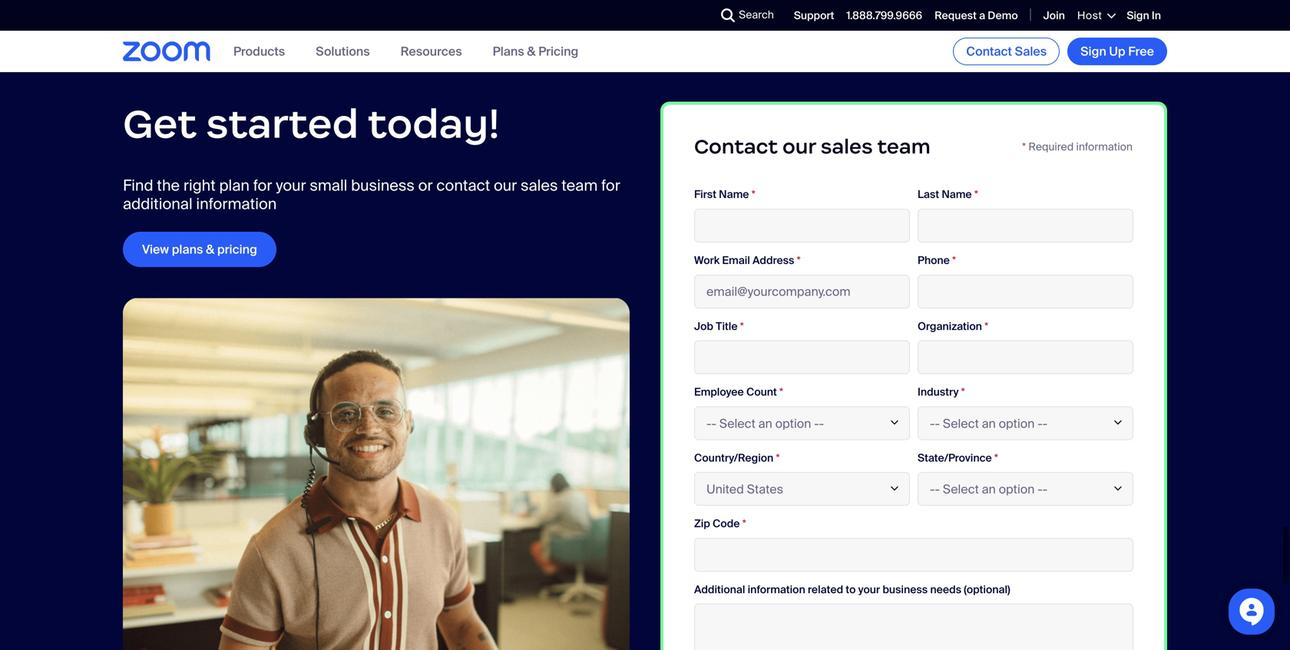 Task type: describe. For each thing, give the bounding box(es) containing it.
demo
[[988, 8, 1019, 23]]

first
[[695, 188, 717, 202]]

contact our sales team
[[695, 134, 931, 159]]

* right "industry"
[[962, 385, 966, 400]]

sign for sign in
[[1127, 8, 1150, 23]]

country/region
[[695, 451, 774, 466]]

employee
[[695, 385, 744, 400]]

small
[[310, 176, 348, 196]]

email@yourcompany.com text field
[[695, 275, 911, 309]]

get started today! image
[[123, 298, 630, 651]]

1 horizontal spatial team
[[878, 134, 931, 159]]

* right the last
[[975, 188, 979, 202]]

support link
[[794, 8, 835, 23]]

* left required
[[1023, 140, 1027, 154]]

up
[[1110, 43, 1126, 60]]

plan
[[219, 176, 250, 196]]

sign up free link
[[1068, 38, 1168, 65]]

& inside "view plans & pricing" "link"
[[206, 242, 215, 258]]

team inside find the right plan for your small business or contact our sales team for additional information
[[562, 176, 598, 196]]

organization
[[918, 319, 983, 334]]

related
[[808, 583, 844, 597]]

solutions button
[[316, 43, 370, 59]]

today!
[[368, 99, 500, 149]]

business inside contact our sales team element
[[883, 583, 928, 597]]

solutions
[[316, 43, 370, 59]]

* right 'phone'
[[953, 254, 957, 268]]

additional information related to your business needs (optional)
[[695, 583, 1011, 597]]

state/province *
[[918, 451, 999, 466]]

zip
[[695, 517, 711, 531]]

first name *
[[695, 188, 756, 202]]

title
[[716, 319, 738, 334]]

last name *
[[918, 188, 979, 202]]

* right code
[[743, 517, 747, 531]]

state/province
[[918, 451, 993, 466]]

1 horizontal spatial information
[[748, 583, 806, 597]]

work
[[695, 254, 720, 268]]

sales inside find the right plan for your small business or contact our sales team for additional information
[[521, 176, 558, 196]]

request a demo link
[[935, 8, 1019, 23]]

sign in
[[1127, 8, 1162, 23]]

plans
[[172, 242, 203, 258]]

* right country/region
[[776, 451, 780, 466]]

your inside find the right plan for your small business or contact our sales team for additional information
[[276, 176, 306, 196]]

get
[[123, 99, 197, 149]]

sign up free
[[1081, 43, 1155, 60]]

host
[[1078, 8, 1103, 23]]

sales
[[1016, 43, 1047, 60]]

plans & pricing
[[493, 43, 579, 59]]

or
[[418, 176, 433, 196]]

contact sales
[[967, 43, 1047, 60]]

resources
[[401, 43, 462, 59]]

1.888.799.9666
[[847, 8, 923, 23]]

* required information
[[1023, 140, 1133, 154]]

contact our sales team element
[[661, 102, 1168, 651]]

request
[[935, 8, 977, 23]]

a
[[980, 8, 986, 23]]

industry *
[[918, 385, 966, 400]]

2 for from the left
[[602, 176, 621, 196]]

count
[[747, 385, 777, 400]]

view
[[142, 242, 169, 258]]

2 horizontal spatial information
[[1077, 140, 1133, 154]]

view plans & pricing link
[[123, 232, 276, 267]]



Task type: vqa. For each thing, say whether or not it's contained in the screenshot.
required
yes



Task type: locate. For each thing, give the bounding box(es) containing it.
address
[[753, 254, 795, 268]]

2 name from the left
[[942, 188, 972, 202]]

1 horizontal spatial your
[[859, 583, 881, 597]]

job
[[695, 319, 714, 334]]

0 vertical spatial sales
[[821, 134, 873, 159]]

1 vertical spatial your
[[859, 583, 881, 597]]

*
[[1023, 140, 1027, 154], [752, 188, 756, 202], [975, 188, 979, 202], [797, 254, 801, 268], [953, 254, 957, 268], [740, 319, 744, 334], [985, 319, 989, 334], [780, 385, 784, 400], [962, 385, 966, 400], [776, 451, 780, 466], [995, 451, 999, 466], [743, 517, 747, 531]]

industry
[[918, 385, 959, 400]]

0 horizontal spatial &
[[206, 242, 215, 258]]

sign left in
[[1127, 8, 1150, 23]]

join link
[[1044, 8, 1066, 23]]

0 vertical spatial &
[[527, 43, 536, 59]]

our inside find the right plan for your small business or contact our sales team for additional information
[[494, 176, 517, 196]]

work email address *
[[695, 254, 801, 268]]

business inside find the right plan for your small business or contact our sales team for additional information
[[351, 176, 415, 196]]

search image
[[722, 8, 735, 22], [722, 8, 735, 22]]

1 vertical spatial contact
[[695, 134, 778, 159]]

to
[[846, 583, 856, 597]]

employee count *
[[695, 385, 784, 400]]

business
[[351, 176, 415, 196], [883, 583, 928, 597]]

name
[[719, 188, 750, 202], [942, 188, 972, 202]]

information right required
[[1077, 140, 1133, 154]]

contact up first name *
[[695, 134, 778, 159]]

last
[[918, 188, 940, 202]]

1 horizontal spatial sign
[[1127, 8, 1150, 23]]

products
[[234, 43, 285, 59]]

2 vertical spatial information
[[748, 583, 806, 597]]

support
[[794, 8, 835, 23]]

1 vertical spatial information
[[196, 194, 277, 214]]

view plans & pricing
[[142, 242, 257, 258]]

job title *
[[695, 319, 744, 334]]

1 horizontal spatial business
[[883, 583, 928, 597]]

get started today!
[[123, 99, 500, 149]]

search
[[739, 8, 774, 22]]

&
[[527, 43, 536, 59], [206, 242, 215, 258]]

1 vertical spatial our
[[494, 176, 517, 196]]

& right 'plans'
[[206, 242, 215, 258]]

required
[[1029, 140, 1074, 154]]

1 vertical spatial business
[[883, 583, 928, 597]]

code
[[713, 517, 740, 531]]

None text field
[[918, 275, 1134, 309], [695, 341, 911, 375], [918, 341, 1134, 375], [918, 275, 1134, 309], [695, 341, 911, 375], [918, 341, 1134, 375]]

information
[[1077, 140, 1133, 154], [196, 194, 277, 214], [748, 583, 806, 597]]

(optional)
[[964, 583, 1011, 597]]

0 horizontal spatial contact
[[695, 134, 778, 159]]

0 horizontal spatial team
[[562, 176, 598, 196]]

1 for from the left
[[253, 176, 272, 196]]

your left small
[[276, 176, 306, 196]]

phone *
[[918, 254, 957, 268]]

1 vertical spatial &
[[206, 242, 215, 258]]

1 vertical spatial sales
[[521, 176, 558, 196]]

additional
[[695, 583, 746, 597]]

name right the last
[[942, 188, 972, 202]]

1.888.799.9666 link
[[847, 8, 923, 23]]

zoom logo image
[[123, 42, 211, 61]]

contact down a
[[967, 43, 1013, 60]]

0 horizontal spatial for
[[253, 176, 272, 196]]

1 horizontal spatial for
[[602, 176, 621, 196]]

0 vertical spatial our
[[783, 134, 816, 159]]

name for first
[[719, 188, 750, 202]]

& right plans
[[527, 43, 536, 59]]

the
[[157, 176, 180, 196]]

0 vertical spatial contact
[[967, 43, 1013, 60]]

1 vertical spatial team
[[562, 176, 598, 196]]

None text field
[[695, 209, 911, 243], [918, 209, 1134, 243], [695, 539, 1134, 572], [695, 209, 911, 243], [918, 209, 1134, 243], [695, 539, 1134, 572]]

started
[[206, 99, 359, 149]]

1 horizontal spatial name
[[942, 188, 972, 202]]

0 horizontal spatial name
[[719, 188, 750, 202]]

your right to
[[859, 583, 881, 597]]

business left or
[[351, 176, 415, 196]]

* right title
[[740, 319, 744, 334]]

country/region *
[[695, 451, 780, 466]]

* right 'state/province' in the right of the page
[[995, 451, 999, 466]]

0 horizontal spatial sign
[[1081, 43, 1107, 60]]

your inside contact our sales team element
[[859, 583, 881, 597]]

contact for contact our sales team
[[695, 134, 778, 159]]

for
[[253, 176, 272, 196], [602, 176, 621, 196]]

plans
[[493, 43, 525, 59]]

0 vertical spatial information
[[1077, 140, 1133, 154]]

email
[[723, 254, 751, 268]]

pricing
[[217, 242, 257, 258]]

sign left up
[[1081, 43, 1107, 60]]

0 horizontal spatial business
[[351, 176, 415, 196]]

host button
[[1078, 8, 1115, 23]]

sign in link
[[1127, 8, 1162, 23]]

information inside find the right plan for your small business or contact our sales team for additional information
[[196, 194, 277, 214]]

find
[[123, 176, 153, 196]]

* right count at the right bottom of the page
[[780, 385, 784, 400]]

plans & pricing link
[[493, 43, 579, 59]]

name for last
[[942, 188, 972, 202]]

find the right plan for your small business or contact our sales team for additional information
[[123, 176, 621, 214]]

contact
[[437, 176, 490, 196]]

organization *
[[918, 319, 989, 334]]

0 horizontal spatial our
[[494, 176, 517, 196]]

0 horizontal spatial sales
[[521, 176, 558, 196]]

free
[[1129, 43, 1155, 60]]

zip code *
[[695, 517, 747, 531]]

1 vertical spatial sign
[[1081, 43, 1107, 60]]

resources button
[[401, 43, 462, 59]]

right
[[184, 176, 216, 196]]

0 vertical spatial sign
[[1127, 8, 1150, 23]]

* right first
[[752, 188, 756, 202]]

business left needs
[[883, 583, 928, 597]]

sign
[[1127, 8, 1150, 23], [1081, 43, 1107, 60]]

products button
[[234, 43, 285, 59]]

0 vertical spatial business
[[351, 176, 415, 196]]

phone
[[918, 254, 950, 268]]

sales
[[821, 134, 873, 159], [521, 176, 558, 196]]

team
[[878, 134, 931, 159], [562, 176, 598, 196]]

name right first
[[719, 188, 750, 202]]

0 vertical spatial team
[[878, 134, 931, 159]]

additional
[[123, 194, 193, 214]]

0 horizontal spatial your
[[276, 176, 306, 196]]

request a demo
[[935, 8, 1019, 23]]

needs
[[931, 583, 962, 597]]

1 horizontal spatial &
[[527, 43, 536, 59]]

contact for contact sales
[[967, 43, 1013, 60]]

* right organization
[[985, 319, 989, 334]]

1 horizontal spatial our
[[783, 134, 816, 159]]

0 vertical spatial your
[[276, 176, 306, 196]]

contact sales link
[[954, 38, 1060, 65]]

our
[[783, 134, 816, 159], [494, 176, 517, 196]]

pricing
[[539, 43, 579, 59]]

1 horizontal spatial sales
[[821, 134, 873, 159]]

0 horizontal spatial information
[[196, 194, 277, 214]]

contact
[[967, 43, 1013, 60], [695, 134, 778, 159]]

* right address
[[797, 254, 801, 268]]

information up pricing
[[196, 194, 277, 214]]

information left related
[[748, 583, 806, 597]]

sign for sign up free
[[1081, 43, 1107, 60]]

join
[[1044, 8, 1066, 23]]

1 horizontal spatial contact
[[967, 43, 1013, 60]]

in
[[1152, 8, 1162, 23]]

your
[[276, 176, 306, 196], [859, 583, 881, 597]]

1 name from the left
[[719, 188, 750, 202]]



